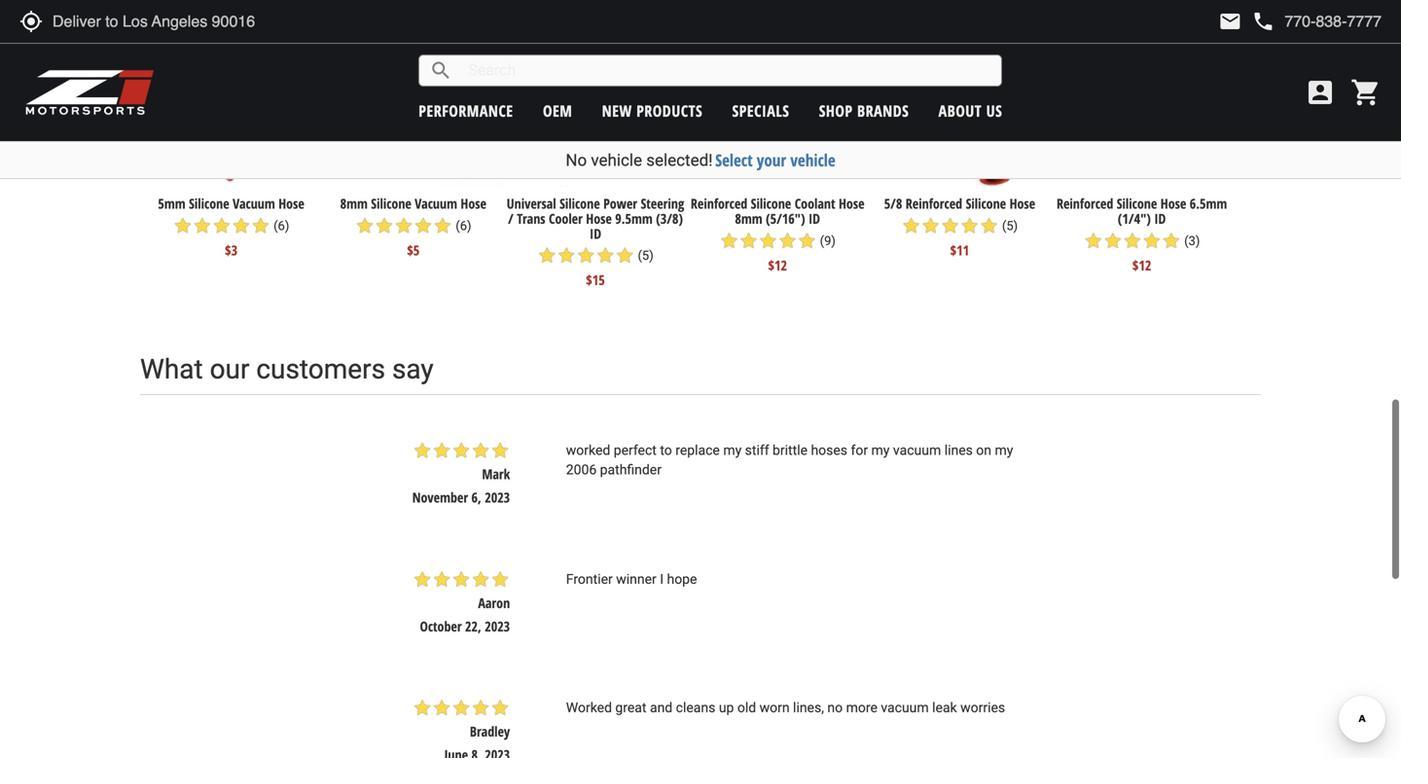 Task type: locate. For each thing, give the bounding box(es) containing it.
$12 inside reinforced silicone hose 6.5mm (1/4") id star star star star star (3) $12
[[1133, 256, 1152, 274]]

0 horizontal spatial reinforced
[[691, 194, 748, 213]]

1 silicone from the left
[[189, 194, 229, 213]]

(5) inside 5/8 reinforced silicone hose star star star star star (5) $11
[[1003, 218, 1018, 233]]

0 vertical spatial 2023
[[485, 488, 510, 507]]

hose inside reinforced silicone coolant hose 8mm (5/16") id star star star star star (9) $12
[[839, 194, 865, 213]]

cooler
[[549, 209, 583, 228]]

1 horizontal spatial (6)
[[456, 218, 472, 233]]

id right cooler
[[590, 224, 602, 243]]

2 vacuum from the left
[[415, 194, 458, 213]]

6 silicone from the left
[[1117, 194, 1158, 213]]

0 vertical spatial vacuum
[[894, 442, 942, 459]]

vacuum left leak
[[881, 700, 929, 716]]

reinforced down the select
[[691, 194, 748, 213]]

shop brands link
[[819, 100, 910, 121]]

(6) inside 5mm silicone vacuum hose star star star star star (6) $3
[[274, 218, 289, 233]]

vacuum inside 8mm silicone vacuum hose star star star star star (6) $5
[[415, 194, 458, 213]]

2 $12 from the left
[[1133, 256, 1152, 274]]

vacuum up $5 in the left of the page
[[415, 194, 458, 213]]

my left stiff
[[724, 442, 742, 459]]

2 (6) from the left
[[456, 218, 472, 233]]

$12 inside reinforced silicone coolant hose 8mm (5/16") id star star star star star (9) $12
[[769, 256, 788, 274]]

(6) for 5mm silicone vacuum hose star star star star star (6) $3
[[274, 218, 289, 233]]

2 reinforced from the left
[[906, 194, 963, 213]]

1 $12 from the left
[[769, 256, 788, 274]]

performance link
[[419, 100, 514, 121]]

vacuum up $3
[[233, 194, 275, 213]]

0 horizontal spatial $12
[[769, 256, 788, 274]]

vacuum inside worked perfect to replace my stiff brittle hoses for my vacuum lines on my 2006 pathfinder
[[894, 442, 942, 459]]

2023
[[485, 488, 510, 507], [485, 617, 510, 636]]

worn
[[760, 700, 790, 716]]

0 horizontal spatial vacuum
[[233, 194, 275, 213]]

star
[[173, 216, 193, 236], [193, 216, 212, 236], [212, 216, 232, 236], [232, 216, 251, 236], [251, 216, 271, 236], [355, 216, 375, 236], [375, 216, 394, 236], [394, 216, 414, 236], [414, 216, 433, 236], [433, 216, 453, 236], [902, 216, 922, 236], [922, 216, 941, 236], [941, 216, 961, 236], [961, 216, 980, 236], [980, 216, 1000, 236], [720, 231, 739, 250], [739, 231, 759, 250], [759, 231, 778, 250], [778, 231, 798, 250], [798, 231, 817, 250], [1084, 231, 1104, 250], [1104, 231, 1123, 250], [1123, 231, 1143, 250], [1143, 231, 1162, 250], [1162, 231, 1182, 250], [538, 246, 557, 265], [557, 246, 577, 265], [577, 246, 596, 265], [596, 246, 616, 265], [616, 246, 635, 265], [413, 441, 432, 460], [432, 441, 452, 460], [452, 441, 471, 460], [471, 441, 491, 460], [491, 441, 510, 460], [413, 570, 432, 589], [432, 570, 452, 589], [452, 570, 471, 589], [471, 570, 491, 589], [491, 570, 510, 589], [413, 699, 432, 718], [432, 699, 452, 718], [452, 699, 471, 718], [471, 699, 491, 718], [491, 699, 510, 718]]

8mm inside reinforced silicone coolant hose 8mm (5/16") id star star star star star (9) $12
[[735, 209, 763, 228]]

3 reinforced from the left
[[1057, 194, 1114, 213]]

and
[[650, 700, 673, 716]]

universal silicone power steering / trans cooler hose 9.5mm (3/8) id star star star star star (5) $15
[[507, 194, 685, 289]]

1 horizontal spatial $12
[[1133, 256, 1152, 274]]

vacuum for star star star star star mark november 6, 2023
[[894, 442, 942, 459]]

2023 down aaron
[[485, 617, 510, 636]]

vacuum inside 5mm silicone vacuum hose star star star star star (6) $3
[[233, 194, 275, 213]]

0 horizontal spatial vehicle
[[591, 150, 643, 170]]

id
[[809, 209, 821, 228], [1155, 209, 1167, 228], [590, 224, 602, 243]]

8mm inside 8mm silicone vacuum hose star star star star star (6) $5
[[340, 194, 368, 213]]

new
[[602, 100, 632, 121]]

vacuum for 5mm silicone vacuum hose star star star star star (6) $3
[[233, 194, 275, 213]]

reinforced
[[691, 194, 748, 213], [906, 194, 963, 213], [1057, 194, 1114, 213]]

silicone up the $11
[[966, 194, 1007, 213]]

6,
[[472, 488, 482, 507]]

5 silicone from the left
[[966, 194, 1007, 213]]

2023 inside star star star star star mark november 6, 2023
[[485, 488, 510, 507]]

more
[[847, 700, 878, 716]]

winner
[[616, 571, 657, 587]]

what
[[140, 353, 203, 385]]

leak
[[933, 700, 958, 716]]

1 2023 from the top
[[485, 488, 510, 507]]

1 horizontal spatial vehicle
[[791, 149, 836, 171]]

silicone right 5mm
[[189, 194, 229, 213]]

my_location
[[19, 10, 43, 33]]

hose inside 5mm silicone vacuum hose star star star star star (6) $3
[[279, 194, 304, 213]]

oem link
[[543, 100, 573, 121]]

replace
[[676, 442, 720, 459]]

4 silicone from the left
[[751, 194, 792, 213]]

bradley
[[470, 722, 510, 741]]

id up (9)
[[809, 209, 821, 228]]

silicone down your
[[751, 194, 792, 213]]

reinforced inside reinforced silicone hose 6.5mm (1/4") id star star star star star (3) $12
[[1057, 194, 1114, 213]]

(6) for 8mm silicone vacuum hose star star star star star (6) $5
[[456, 218, 472, 233]]

november
[[413, 488, 468, 507]]

(5/16")
[[766, 209, 806, 228]]

hose
[[279, 194, 304, 213], [461, 194, 487, 213], [839, 194, 865, 213], [1010, 194, 1036, 213], [1161, 194, 1187, 213], [586, 209, 612, 228]]

2 horizontal spatial reinforced
[[1057, 194, 1114, 213]]

vacuum
[[894, 442, 942, 459], [881, 700, 929, 716]]

(6) inside 8mm silicone vacuum hose star star star star star (6) $5
[[456, 218, 472, 233]]

(6)
[[274, 218, 289, 233], [456, 218, 472, 233]]

1 horizontal spatial reinforced
[[906, 194, 963, 213]]

0 horizontal spatial my
[[724, 442, 742, 459]]

1 horizontal spatial my
[[872, 442, 890, 459]]

1 my from the left
[[724, 442, 742, 459]]

shop
[[819, 100, 853, 121]]

vehicle
[[791, 149, 836, 171], [591, 150, 643, 170]]

mail phone
[[1219, 10, 1276, 33]]

vehicle right your
[[791, 149, 836, 171]]

coolant
[[795, 194, 836, 213]]

silicone up $5 in the left of the page
[[371, 194, 412, 213]]

2 horizontal spatial id
[[1155, 209, 1167, 228]]

silicone inside 8mm silicone vacuum hose star star star star star (6) $5
[[371, 194, 412, 213]]

account_box
[[1306, 77, 1337, 108]]

say
[[392, 353, 434, 385]]

hose inside 8mm silicone vacuum hose star star star star star (6) $5
[[461, 194, 487, 213]]

silicone inside reinforced silicone coolant hose 8mm (5/16") id star star star star star (9) $12
[[751, 194, 792, 213]]

1 horizontal spatial 8mm
[[735, 209, 763, 228]]

vacuum for 8mm silicone vacuum hose star star star star star (6) $5
[[415, 194, 458, 213]]

(5)
[[1003, 218, 1018, 233], [638, 248, 654, 263]]

cleans
[[676, 700, 716, 716]]

hose inside 5/8 reinforced silicone hose star star star star star (5) $11
[[1010, 194, 1036, 213]]

$12 down (1/4")
[[1133, 256, 1152, 274]]

reinforced left (1/4")
[[1057, 194, 1114, 213]]

0 horizontal spatial (5)
[[638, 248, 654, 263]]

hose inside reinforced silicone hose 6.5mm (1/4") id star star star star star (3) $12
[[1161, 194, 1187, 213]]

/
[[508, 209, 514, 228]]

reinforced inside reinforced silicone coolant hose 8mm (5/16") id star star star star star (9) $12
[[691, 194, 748, 213]]

id right (1/4")
[[1155, 209, 1167, 228]]

2 horizontal spatial my
[[995, 442, 1014, 459]]

0 horizontal spatial (6)
[[274, 218, 289, 233]]

$12 down (5/16")
[[769, 256, 788, 274]]

2023 right 6,
[[485, 488, 510, 507]]

my right for
[[872, 442, 890, 459]]

lines
[[945, 442, 973, 459]]

silicone left 6.5mm
[[1117, 194, 1158, 213]]

1 vertical spatial vacuum
[[881, 700, 929, 716]]

vacuum
[[233, 194, 275, 213], [415, 194, 458, 213]]

silicone inside reinforced silicone hose 6.5mm (1/4") id star star star star star (3) $12
[[1117, 194, 1158, 213]]

1 vacuum from the left
[[233, 194, 275, 213]]

2 2023 from the top
[[485, 617, 510, 636]]

vehicle right no
[[591, 150, 643, 170]]

my
[[724, 442, 742, 459], [872, 442, 890, 459], [995, 442, 1014, 459]]

i
[[660, 571, 664, 587]]

0 horizontal spatial id
[[590, 224, 602, 243]]

1 (6) from the left
[[274, 218, 289, 233]]

star star star star star mark november 6, 2023
[[413, 441, 510, 507]]

reinforced right 5/8
[[906, 194, 963, 213]]

mark
[[482, 465, 510, 483]]

3 silicone from the left
[[560, 194, 600, 213]]

my right the on
[[995, 442, 1014, 459]]

old
[[738, 700, 757, 716]]

1 vertical spatial 2023
[[485, 617, 510, 636]]

up
[[719, 700, 734, 716]]

1 vertical spatial (5)
[[638, 248, 654, 263]]

silicone inside universal silicone power steering / trans cooler hose 9.5mm (3/8) id star star star star star (5) $15
[[560, 194, 600, 213]]

hose for $3
[[279, 194, 304, 213]]

1 horizontal spatial id
[[809, 209, 821, 228]]

hope
[[667, 571, 698, 587]]

2023 inside star star star star star aaron october 22, 2023
[[485, 617, 510, 636]]

$12
[[769, 256, 788, 274], [1133, 256, 1152, 274]]

silicone inside 5mm silicone vacuum hose star star star star star (6) $3
[[189, 194, 229, 213]]

1 horizontal spatial (5)
[[1003, 218, 1018, 233]]

vacuum left lines
[[894, 442, 942, 459]]

0 horizontal spatial 8mm
[[340, 194, 368, 213]]

0 vertical spatial (5)
[[1003, 218, 1018, 233]]

worries
[[961, 700, 1006, 716]]

2023 for star star star star star mark november 6, 2023
[[485, 488, 510, 507]]

shopping_cart link
[[1346, 77, 1382, 108]]

(3)
[[1185, 233, 1201, 248]]

1 horizontal spatial vacuum
[[415, 194, 458, 213]]

2006
[[566, 462, 597, 478]]

silicone left power
[[560, 194, 600, 213]]

1 reinforced from the left
[[691, 194, 748, 213]]

2 silicone from the left
[[371, 194, 412, 213]]

$11
[[951, 241, 970, 259]]

us
[[987, 100, 1003, 121]]



Task type: describe. For each thing, give the bounding box(es) containing it.
vacuum for star star star star star bradley
[[881, 700, 929, 716]]

your
[[757, 149, 787, 171]]

oem
[[543, 100, 573, 121]]

performance
[[419, 100, 514, 121]]

5/8 reinforced silicone hose star star star star star (5) $11
[[885, 194, 1036, 259]]

no
[[828, 700, 843, 716]]

mail link
[[1219, 10, 1243, 33]]

no vehicle selected! select your vehicle
[[566, 149, 836, 171]]

id inside reinforced silicone coolant hose 8mm (5/16") id star star star star star (9) $12
[[809, 209, 821, 228]]

specials
[[733, 100, 790, 121]]

reinforced inside 5/8 reinforced silicone hose star star star star star (5) $11
[[906, 194, 963, 213]]

5mm
[[158, 194, 186, 213]]

select your vehicle link
[[716, 149, 836, 171]]

worked great and cleans up old worn lines, no more vacuum leak worries
[[566, 700, 1006, 716]]

frontier
[[566, 571, 613, 587]]

shop brands
[[819, 100, 910, 121]]

stiff
[[745, 442, 770, 459]]

new products link
[[602, 100, 703, 121]]

phone
[[1252, 10, 1276, 33]]

for
[[851, 442, 868, 459]]

about us
[[939, 100, 1003, 121]]

about
[[939, 100, 982, 121]]

mail
[[1219, 10, 1243, 33]]

worked
[[566, 700, 612, 716]]

trans
[[517, 209, 546, 228]]

worked
[[566, 442, 611, 459]]

selected!
[[647, 150, 713, 170]]

silicone for universal silicone power steering / trans cooler hose 9.5mm (3/8) id star star star star star (5) $15
[[560, 194, 600, 213]]

(1/4")
[[1118, 209, 1152, 228]]

no
[[566, 150, 587, 170]]

id inside reinforced silicone hose 6.5mm (1/4") id star star star star star (3) $12
[[1155, 209, 1167, 228]]

hose for star
[[839, 194, 865, 213]]

what our customers say
[[140, 353, 434, 385]]

steering
[[641, 194, 685, 213]]

customers
[[256, 353, 386, 385]]

frontier winner i hope
[[566, 571, 698, 587]]

reinforced silicone hose 6.5mm (1/4") id star star star star star (3) $12
[[1057, 194, 1228, 274]]

select
[[716, 149, 753, 171]]

5mm silicone vacuum hose star star star star star (6) $3
[[158, 194, 304, 259]]

power
[[604, 194, 638, 213]]

products
[[637, 100, 703, 121]]

brittle
[[773, 442, 808, 459]]

perfect
[[614, 442, 657, 459]]

hose for $5
[[461, 194, 487, 213]]

star star star star star aaron october 22, 2023
[[413, 570, 510, 636]]

silicone for reinforced silicone coolant hose 8mm (5/16") id star star star star star (9) $12
[[751, 194, 792, 213]]

2023 for star star star star star aaron october 22, 2023
[[485, 617, 510, 636]]

account_box link
[[1301, 77, 1342, 108]]

silicone for reinforced silicone hose 6.5mm (1/4") id star star star star star (3) $12
[[1117, 194, 1158, 213]]

silicone inside 5/8 reinforced silicone hose star star star star star (5) $11
[[966, 194, 1007, 213]]

search
[[430, 59, 453, 82]]

universal
[[507, 194, 556, 213]]

hose inside universal silicone power steering / trans cooler hose 9.5mm (3/8) id star star star star star (5) $15
[[586, 209, 612, 228]]

our
[[210, 353, 250, 385]]

Search search field
[[453, 56, 1002, 86]]

reinforced silicone coolant hose 8mm (5/16") id star star star star star (9) $12
[[691, 194, 865, 274]]

aaron
[[478, 594, 510, 612]]

lines,
[[793, 700, 825, 716]]

3 my from the left
[[995, 442, 1014, 459]]

shopping_cart
[[1351, 77, 1382, 108]]

silicone for 5mm silicone vacuum hose star star star star star (6) $3
[[189, 194, 229, 213]]

id inside universal silicone power steering / trans cooler hose 9.5mm (3/8) id star star star star star (5) $15
[[590, 224, 602, 243]]

hose for $11
[[1010, 194, 1036, 213]]

on
[[977, 442, 992, 459]]

9.5mm
[[616, 209, 653, 228]]

(5) inside universal silicone power steering / trans cooler hose 9.5mm (3/8) id star star star star star (5) $15
[[638, 248, 654, 263]]

reinforced for id
[[691, 194, 748, 213]]

5/8
[[885, 194, 903, 213]]

2 my from the left
[[872, 442, 890, 459]]

great
[[616, 700, 647, 716]]

(3/8)
[[656, 209, 683, 228]]

about us link
[[939, 100, 1003, 121]]

8mm silicone vacuum hose star star star star star (6) $5
[[340, 194, 487, 259]]

worked perfect to replace my stiff brittle hoses for my vacuum lines on my 2006 pathfinder
[[566, 442, 1014, 478]]

$5
[[407, 241, 420, 259]]

z1 motorsports logo image
[[24, 68, 155, 117]]

6.5mm
[[1190, 194, 1228, 213]]

reinforced for star
[[1057, 194, 1114, 213]]

star star star star star bradley
[[413, 699, 510, 741]]

phone link
[[1252, 10, 1382, 33]]

to
[[660, 442, 672, 459]]

brands
[[858, 100, 910, 121]]

vehicle inside no vehicle selected! select your vehicle
[[591, 150, 643, 170]]

hoses
[[811, 442, 848, 459]]

22,
[[465, 617, 482, 636]]

pathfinder
[[600, 462, 662, 478]]

$15
[[586, 271, 605, 289]]

silicone for 8mm silicone vacuum hose star star star star star (6) $5
[[371, 194, 412, 213]]

october
[[420, 617, 462, 636]]

(9)
[[820, 233, 836, 248]]

new products
[[602, 100, 703, 121]]



Task type: vqa. For each thing, say whether or not it's contained in the screenshot.
WINNER
yes



